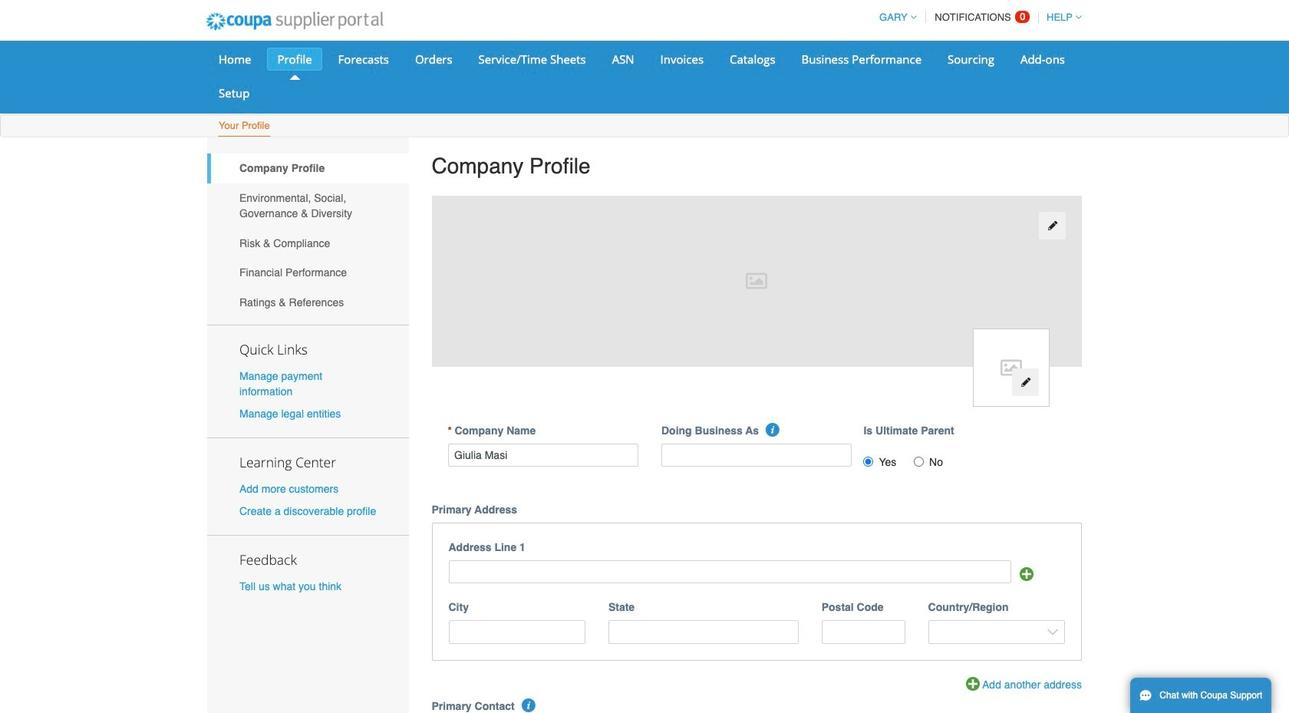 Task type: describe. For each thing, give the bounding box(es) containing it.
additional information image
[[522, 699, 536, 713]]

change image image for logo
[[1021, 377, 1032, 388]]

background image
[[432, 195, 1083, 367]]

change image image for background image
[[1048, 221, 1059, 231]]

coupa supplier portal image
[[196, 2, 394, 41]]



Task type: locate. For each thing, give the bounding box(es) containing it.
0 vertical spatial change image image
[[1048, 221, 1059, 231]]

change image image
[[1048, 221, 1059, 231], [1021, 377, 1032, 388]]

1 horizontal spatial change image image
[[1048, 221, 1059, 231]]

add image
[[1020, 567, 1034, 581]]

additional information image
[[767, 423, 780, 437]]

logo image
[[974, 328, 1050, 407]]

1 vertical spatial change image image
[[1021, 377, 1032, 388]]

0 horizontal spatial change image image
[[1021, 377, 1032, 388]]

navigation
[[873, 2, 1083, 32]]

None text field
[[448, 443, 639, 467], [449, 620, 586, 644], [448, 443, 639, 467], [449, 620, 586, 644]]

None radio
[[864, 457, 874, 467], [914, 457, 924, 467], [864, 457, 874, 467], [914, 457, 924, 467]]

None text field
[[662, 443, 853, 467], [449, 560, 1012, 584], [609, 620, 799, 644], [822, 620, 906, 644], [662, 443, 853, 467], [449, 560, 1012, 584], [609, 620, 799, 644], [822, 620, 906, 644]]



Task type: vqa. For each thing, say whether or not it's contained in the screenshot.
received
no



